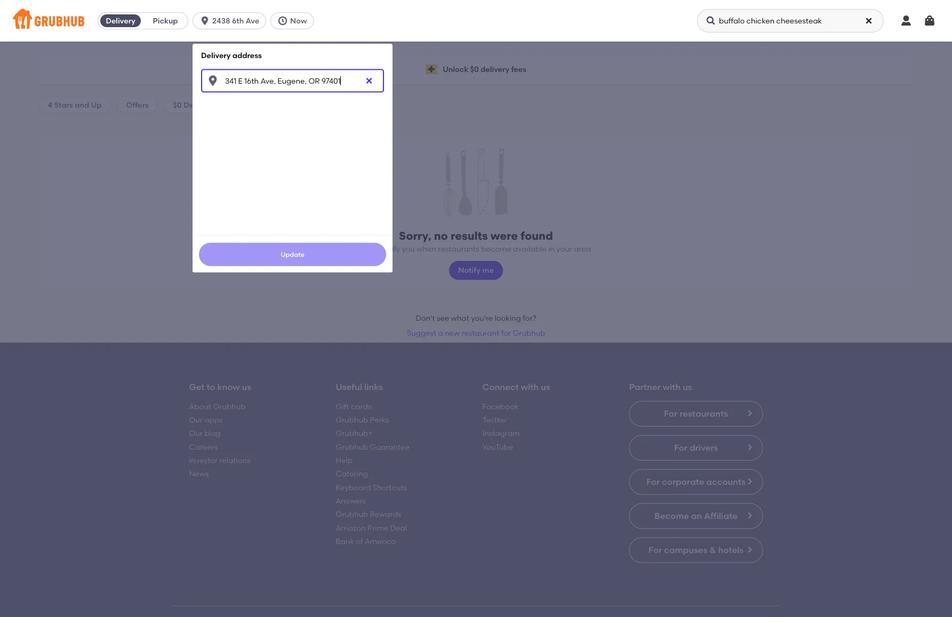 Task type: locate. For each thing, give the bounding box(es) containing it.
fees
[[511, 65, 526, 74]]

for left drivers
[[674, 443, 688, 453]]

youtube
[[483, 443, 513, 452]]

1 vertical spatial restaurants
[[680, 409, 728, 419]]

for corporate accounts link
[[629, 470, 763, 495]]

1 horizontal spatial with
[[663, 382, 681, 393]]

become an affiliate link
[[629, 504, 763, 530]]

grubhub down 'for?'
[[513, 329, 545, 338]]

0 horizontal spatial us
[[242, 382, 251, 393]]

main navigation navigation
[[0, 0, 952, 618]]

available
[[513, 245, 547, 254]]

our apps link
[[189, 416, 223, 425]]

1 vertical spatial delivery
[[201, 51, 231, 60]]

our up careers
[[189, 429, 203, 438]]

1 with from the left
[[521, 382, 539, 393]]

for inside 'link'
[[647, 477, 660, 488]]

news
[[189, 470, 209, 479]]

new
[[445, 329, 460, 338]]

0 vertical spatial delivery
[[106, 16, 135, 25]]

sorry, no results were found main content
[[0, 42, 952, 618]]

4
[[48, 100, 52, 109]]

delivery
[[106, 16, 135, 25], [201, 51, 231, 60], [184, 100, 213, 109]]

grubhub rewards link
[[336, 510, 401, 519]]

$0 right unlock
[[470, 65, 479, 74]]

and
[[75, 100, 89, 109]]

for
[[664, 409, 678, 419], [674, 443, 688, 453], [647, 477, 660, 488], [649, 545, 662, 556]]

with
[[521, 382, 539, 393], [663, 382, 681, 393]]

no results image
[[444, 148, 508, 218]]

twitter link
[[483, 416, 507, 425]]

catering
[[336, 470, 368, 479]]

1 horizontal spatial $0
[[470, 65, 479, 74]]

of
[[356, 537, 363, 546]]

$0
[[470, 65, 479, 74], [173, 100, 182, 109]]

you
[[402, 245, 415, 254]]

about grubhub link
[[189, 402, 246, 411]]

sorry, no results were found we'll notify you when restaurants become available in your area
[[361, 229, 591, 254]]

2 vertical spatial delivery
[[184, 100, 213, 109]]

us up the 'for restaurants'
[[683, 382, 692, 393]]

with right the 'partner'
[[663, 382, 681, 393]]

us
[[242, 382, 251, 393], [541, 382, 550, 393], [683, 382, 692, 393]]

restaurants down results at top
[[438, 245, 480, 254]]

0 horizontal spatial restaurants
[[438, 245, 480, 254]]

3 us from the left
[[683, 382, 692, 393]]

help
[[336, 456, 353, 465]]

grubhub
[[513, 329, 545, 338], [213, 402, 246, 411], [336, 416, 368, 425], [336, 443, 368, 452], [336, 510, 368, 519]]

now button
[[271, 12, 318, 29]]

notify me
[[458, 266, 494, 275]]

about grubhub our apps our blog careers investor relations news
[[189, 402, 251, 479]]

our down about
[[189, 416, 203, 425]]

delivery inside "button"
[[106, 16, 135, 25]]

for
[[501, 329, 511, 338]]

svg image inside 2438 6th ave button
[[200, 15, 210, 26]]

grubhub inside the about grubhub our apps our blog careers investor relations news
[[213, 402, 246, 411]]

1 vertical spatial $0
[[173, 100, 182, 109]]

1 horizontal spatial us
[[541, 382, 550, 393]]

&
[[710, 545, 716, 556]]

apps
[[205, 416, 223, 425]]

0 horizontal spatial with
[[521, 382, 539, 393]]

for left "corporate"
[[647, 477, 660, 488]]

for down partner with us
[[664, 409, 678, 419]]

cards
[[351, 402, 371, 411]]

looking
[[495, 314, 521, 323]]

svg image inside "now" button
[[277, 15, 288, 26]]

2 us from the left
[[541, 382, 550, 393]]

0 horizontal spatial $0
[[173, 100, 182, 109]]

for left campuses
[[649, 545, 662, 556]]

0 vertical spatial $0
[[470, 65, 479, 74]]

0 vertical spatial restaurants
[[438, 245, 480, 254]]

get to know us
[[189, 382, 251, 393]]

drivers
[[690, 443, 718, 453]]

grubhub down know
[[213, 402, 246, 411]]

$0 right offers
[[173, 100, 182, 109]]

Enter an address search field
[[201, 69, 384, 93]]

svg image
[[923, 14, 936, 27], [200, 15, 210, 26], [277, 15, 288, 26], [865, 17, 873, 25]]

grubhub inside suggest a new restaurant for grubhub "button"
[[513, 329, 545, 338]]

up
[[91, 100, 102, 109]]

delivery address
[[201, 51, 262, 60]]

unlock
[[443, 65, 468, 74]]

get
[[189, 382, 205, 393]]

4 stars and up
[[48, 100, 102, 109]]

offers
[[126, 100, 149, 109]]

2 horizontal spatial us
[[683, 382, 692, 393]]

for for for corporate accounts
[[647, 477, 660, 488]]

6th
[[232, 16, 244, 25]]

svg image
[[706, 15, 716, 26], [207, 74, 219, 87], [365, 77, 374, 85]]

notify
[[458, 266, 481, 275]]

corporate
[[662, 477, 704, 488]]

answers link
[[336, 497, 366, 506]]

rewards
[[370, 510, 401, 519]]

us right know
[[242, 382, 251, 393]]

become
[[481, 245, 511, 254]]

2 with from the left
[[663, 382, 681, 393]]

0 horizontal spatial svg image
[[207, 74, 219, 87]]

restaurants up drivers
[[680, 409, 728, 419]]

0 vertical spatial our
[[189, 416, 203, 425]]

our
[[189, 416, 203, 425], [189, 429, 203, 438]]

notify
[[380, 245, 400, 254]]

connect with us
[[483, 382, 550, 393]]

1 vertical spatial our
[[189, 429, 203, 438]]

facebook link
[[483, 402, 519, 411]]

results
[[451, 229, 488, 243]]

us right the connect in the bottom right of the page
[[541, 382, 550, 393]]

2438 6th ave button
[[193, 12, 271, 29]]

for corporate accounts
[[647, 477, 746, 488]]

now
[[290, 16, 307, 25]]

relations
[[219, 456, 251, 465]]

affiliate
[[704, 511, 738, 522]]

gift cards grubhub perks grubhub+ grubhub guarantee help catering keyboard shortcuts answers grubhub rewards amazon prime deal bank of america
[[336, 402, 410, 546]]

shortcuts
[[373, 483, 407, 492]]

1 horizontal spatial svg image
[[365, 77, 374, 85]]

grubhub+ link
[[336, 429, 373, 438]]

accounts
[[707, 477, 746, 488]]

bank
[[336, 537, 354, 546]]

restaurant
[[462, 329, 500, 338]]

catering link
[[336, 470, 368, 479]]

facebook twitter instagram youtube
[[483, 402, 520, 452]]

2438
[[212, 16, 230, 25]]

an
[[691, 511, 702, 522]]

with right the connect in the bottom right of the page
[[521, 382, 539, 393]]



Task type: describe. For each thing, give the bounding box(es) containing it.
gift cards link
[[336, 402, 371, 411]]

links
[[364, 382, 383, 393]]

delivery button
[[98, 12, 143, 29]]

pickup
[[153, 16, 178, 25]]

for for for restaurants
[[664, 409, 678, 419]]

become
[[655, 511, 689, 522]]

hotels
[[718, 545, 744, 556]]

sorry,
[[399, 229, 431, 243]]

delivery for delivery address
[[201, 51, 231, 60]]

careers
[[189, 443, 218, 452]]

delivery
[[481, 65, 510, 74]]

instagram link
[[483, 429, 520, 438]]

you're
[[471, 314, 493, 323]]

don't see what you're looking for?
[[416, 314, 536, 323]]

for?
[[523, 314, 536, 323]]

america
[[365, 537, 396, 546]]

found
[[521, 229, 553, 243]]

bank of america link
[[336, 537, 396, 546]]

1 horizontal spatial restaurants
[[680, 409, 728, 419]]

campuses
[[664, 545, 708, 556]]

address
[[232, 51, 262, 60]]

news link
[[189, 470, 209, 479]]

answers
[[336, 497, 366, 506]]

update button
[[199, 243, 386, 267]]

deal
[[390, 524, 407, 533]]

connect
[[483, 382, 519, 393]]

for restaurants
[[664, 409, 728, 419]]

for for for drivers
[[674, 443, 688, 453]]

keyboard
[[336, 483, 371, 492]]

2 our from the top
[[189, 429, 203, 438]]

blog
[[205, 429, 221, 438]]

suggest a new restaurant for grubhub
[[407, 329, 545, 338]]

youtube link
[[483, 443, 513, 452]]

$0 delivery
[[173, 100, 213, 109]]

delivery inside sorry, no results were found main content
[[184, 100, 213, 109]]

us for partner with us
[[683, 382, 692, 393]]

1 us from the left
[[242, 382, 251, 393]]

guarantee
[[370, 443, 410, 452]]

to
[[207, 382, 215, 393]]

with for partner
[[663, 382, 681, 393]]

amazon prime deal link
[[336, 524, 407, 533]]

stars
[[54, 100, 73, 109]]

pickup button
[[143, 12, 188, 29]]

restaurants inside "sorry, no results were found we'll notify you when restaurants become available in your area"
[[438, 245, 480, 254]]

grubhub plus flag logo image
[[426, 64, 439, 74]]

perks
[[370, 416, 389, 425]]

grubhub down gift cards link
[[336, 416, 368, 425]]

what
[[451, 314, 469, 323]]

for for for campuses & hotels
[[649, 545, 662, 556]]

facebook
[[483, 402, 519, 411]]

investor relations link
[[189, 456, 251, 465]]

grubhub perks link
[[336, 416, 389, 425]]

useful links
[[336, 382, 383, 393]]

keyboard shortcuts link
[[336, 483, 407, 492]]

2438 6th ave
[[212, 16, 259, 25]]

when
[[417, 245, 436, 254]]

in
[[548, 245, 555, 254]]

2 horizontal spatial svg image
[[706, 15, 716, 26]]

us for connect with us
[[541, 382, 550, 393]]

grubhub down the answers
[[336, 510, 368, 519]]

grubhub down grubhub+
[[336, 443, 368, 452]]

careers link
[[189, 443, 218, 452]]

twitter
[[483, 416, 507, 425]]

delivery for delivery
[[106, 16, 135, 25]]

investor
[[189, 456, 218, 465]]

for restaurants link
[[629, 402, 763, 427]]

prime
[[368, 524, 389, 533]]

become an affiliate
[[655, 511, 738, 522]]

know
[[217, 382, 240, 393]]

amazon
[[336, 524, 366, 533]]

unlock $0 delivery fees
[[443, 65, 526, 74]]

no
[[434, 229, 448, 243]]

update
[[281, 251, 305, 259]]

suggest
[[407, 329, 436, 338]]

1 our from the top
[[189, 416, 203, 425]]

area
[[574, 245, 591, 254]]

grubhub guarantee link
[[336, 443, 410, 452]]

grubhub+
[[336, 429, 373, 438]]

don't
[[416, 314, 435, 323]]

suggest a new restaurant for grubhub button
[[402, 324, 550, 343]]

notify me button
[[449, 261, 503, 280]]

a
[[438, 329, 443, 338]]

your
[[557, 245, 572, 254]]

our blog link
[[189, 429, 221, 438]]

see
[[437, 314, 449, 323]]

partner
[[629, 382, 661, 393]]

for drivers
[[674, 443, 718, 453]]

for drivers link
[[629, 436, 763, 461]]

with for connect
[[521, 382, 539, 393]]

ave
[[246, 16, 259, 25]]



Task type: vqa. For each thing, say whether or not it's contained in the screenshot.
Answers
yes



